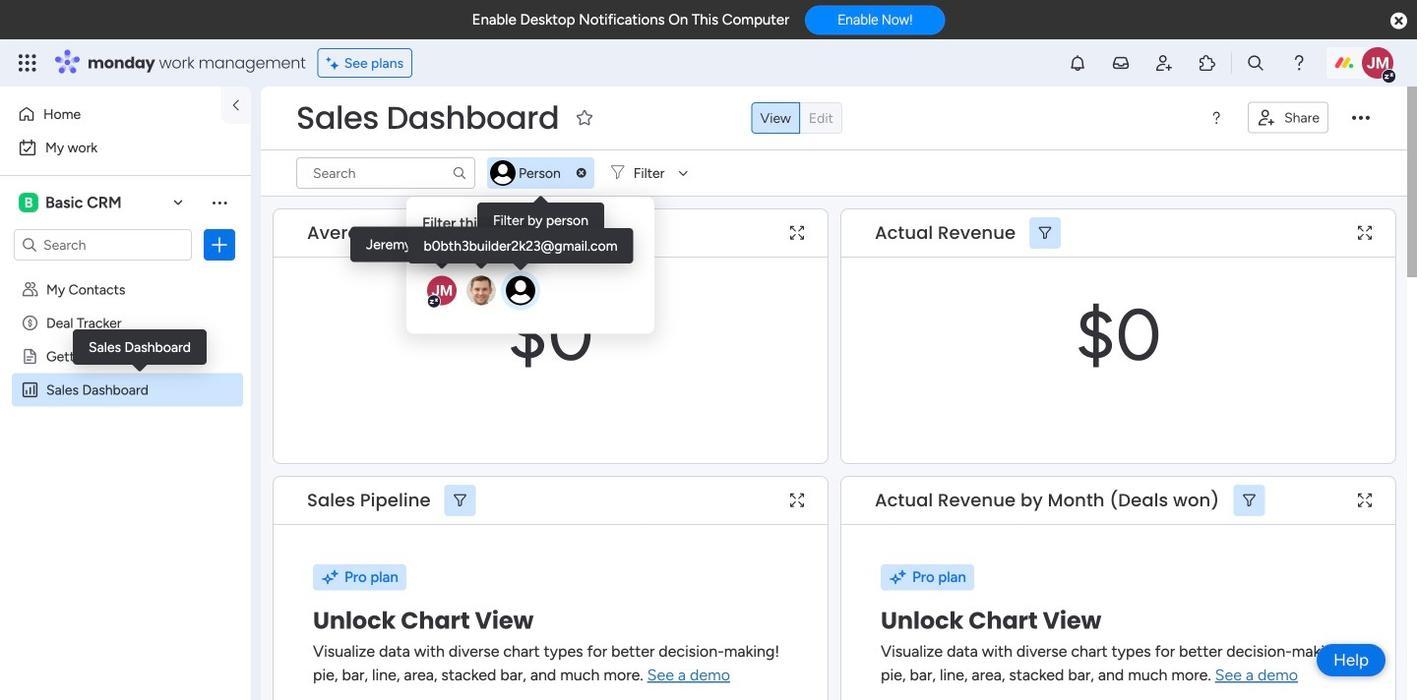 Task type: describe. For each thing, give the bounding box(es) containing it.
jeremy miller image
[[1362, 47, 1394, 79]]

more options image
[[1352, 109, 1370, 127]]

workspace selection element
[[19, 191, 125, 215]]

2 vertical spatial option
[[0, 272, 251, 276]]

add to favorites image
[[575, 108, 595, 127]]

options image
[[210, 235, 229, 255]]

b0bth3builder2k23@gmail.com image
[[487, 157, 519, 189]]

arrow down image
[[672, 161, 695, 185]]

update feed image
[[1111, 53, 1131, 73]]

workspace image
[[19, 192, 38, 214]]

invite members image
[[1154, 53, 1174, 73]]

0 horizontal spatial dapulse close image
[[577, 168, 586, 179]]

workspace options image
[[210, 193, 229, 212]]

public board image
[[21, 347, 39, 366]]



Task type: vqa. For each thing, say whether or not it's contained in the screenshot.
Invite members icon
yes



Task type: locate. For each thing, give the bounding box(es) containing it.
search everything image
[[1246, 53, 1266, 73]]

Filter dashboard by text search field
[[296, 157, 475, 189]]

option
[[12, 98, 210, 130], [12, 132, 239, 163], [0, 272, 251, 276]]

dapulse close image
[[1391, 11, 1407, 31], [577, 168, 586, 179]]

menu image
[[1209, 110, 1224, 126]]

monday marketplace image
[[1198, 53, 1217, 73]]

v2 fullscreen image
[[1358, 226, 1372, 240]]

banner
[[261, 87, 1407, 197]]

share image
[[1257, 108, 1277, 127]]

1 horizontal spatial dapulse close image
[[1391, 11, 1407, 31]]

help image
[[1289, 53, 1309, 73]]

public dashboard image
[[21, 381, 39, 400]]

select product image
[[18, 53, 37, 73]]

0 vertical spatial option
[[12, 98, 210, 130]]

0 vertical spatial dapulse close image
[[1391, 11, 1407, 31]]

1 vertical spatial dapulse close image
[[577, 168, 586, 179]]

list box
[[0, 269, 251, 673]]

None field
[[291, 97, 564, 139], [302, 220, 567, 246], [870, 220, 1021, 246], [302, 488, 436, 514], [870, 488, 1225, 514], [291, 97, 564, 139], [302, 220, 567, 246], [870, 220, 1021, 246], [302, 488, 436, 514], [870, 488, 1225, 514]]

see plans image
[[326, 52, 344, 74]]

search image
[[452, 165, 467, 181]]

dapulse close image down add to favorites image in the left top of the page
[[577, 168, 586, 179]]

v2 fullscreen image
[[790, 226, 804, 240], [790, 494, 804, 508], [1358, 494, 1372, 508]]

notifications image
[[1068, 53, 1088, 73]]

None search field
[[296, 157, 475, 189]]

Search in workspace field
[[41, 234, 164, 256]]

dapulse close image up jeremy miller image
[[1391, 11, 1407, 31]]

1 vertical spatial option
[[12, 132, 239, 163]]



